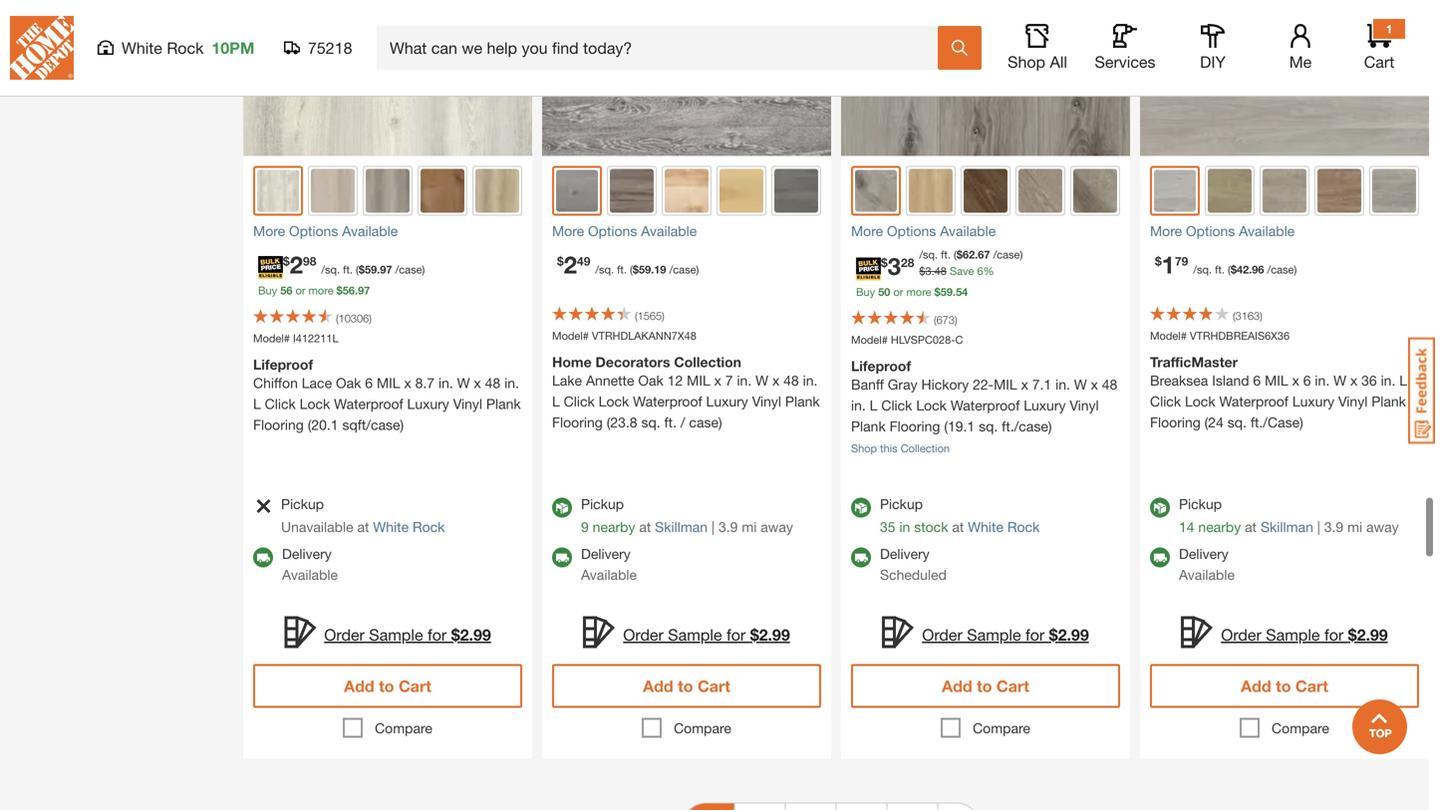 Task type: locate. For each thing, give the bounding box(es) containing it.
. inside "$ 1 79 /sq. ft. ( $ 42 . 96 /case )"
[[1249, 263, 1252, 276]]

59 up ( 10306 )
[[365, 263, 377, 276]]

away inside pickup 14 nearby at skillman | 3.9 mi away
[[1366, 519, 1399, 535]]

winona mount image
[[909, 169, 953, 213]]

1 add to cart button from the left
[[253, 664, 522, 708]]

options up $ 2 49 /sq. ft. ( $ 59 . 19 /case )
[[588, 223, 637, 239]]

w right 8.7
[[457, 375, 470, 391]]

at inside pickup 9 nearby at skillman | 3.9 mi away
[[639, 519, 651, 535]]

rock inside the 'pickup unavailable at white rock'
[[413, 519, 445, 535]]

0 horizontal spatial shop
[[851, 442, 877, 455]]

3 for from the left
[[1026, 626, 1045, 645]]

3 add from the left
[[942, 677, 972, 696]]

2 at from the left
[[639, 519, 651, 535]]

shop
[[1008, 52, 1045, 71], [851, 442, 877, 455]]

order sample for $ 2.99 for 9 nearby
[[623, 626, 790, 645]]

at
[[357, 519, 369, 535], [639, 519, 651, 535], [952, 519, 964, 535], [1245, 519, 1257, 535]]

48 inside lifeproof chiffon lace oak 6 mil x 8.7 in. w x 48 in. l click lock waterproof luxury vinyl plank flooring (20.1 sqft/case)
[[485, 375, 501, 391]]

) right the 96
[[1294, 263, 1297, 276]]

sq.
[[641, 414, 660, 431], [1228, 414, 1247, 431], [979, 418, 998, 435]]

3 2.99 from the left
[[1058, 626, 1089, 645]]

skillman inside pickup 9 nearby at skillman | 3.9 mi away
[[655, 519, 708, 535]]

3 sample from the left
[[967, 626, 1021, 645]]

chiffon lace oak 6 mil x 8.7 in. w x 48 in. l click lock waterproof luxury vinyl plank flooring (20.1 sqft/case) image
[[243, 0, 532, 156]]

2 more options available link from the left
[[552, 221, 821, 242]]

0 horizontal spatial skillman link
[[655, 519, 708, 535]]

9
[[581, 519, 589, 535]]

options up 98
[[289, 223, 338, 239]]

mil inside lifeproof banff gray hickory 22-mil x 7.1 in. w x 48 in. l click lock waterproof luxury vinyl plank flooring (19.1 sq. ft./case) shop this collection
[[994, 376, 1017, 393]]

0 horizontal spatial white rock link
[[373, 519, 445, 535]]

3 available shipping image from the left
[[1150, 548, 1170, 568]]

at inside the 'pickup unavailable at white rock'
[[357, 519, 369, 535]]

1 horizontal spatial white rock link
[[968, 519, 1040, 535]]

2 pickup from the left
[[581, 496, 624, 512]]

order for 35 in stock
[[922, 626, 963, 645]]

delivery inside delivery scheduled
[[880, 546, 930, 562]]

navigation
[[233, 789, 1429, 810]]

6
[[977, 265, 983, 278], [1253, 372, 1261, 389], [1303, 372, 1311, 389], [365, 375, 373, 391]]

waterproof inside lifeproof banff gray hickory 22-mil x 7.1 in. w x 48 in. l click lock waterproof luxury vinyl plank flooring (19.1 sq. ft./case) shop this collection
[[951, 397, 1020, 414]]

) up vtrhdlakann7x48
[[662, 309, 665, 322]]

3 more from the left
[[851, 223, 883, 239]]

1 mi from the left
[[742, 519, 757, 535]]

at inside pickup 14 nearby at skillman | 3.9 mi away
[[1245, 519, 1257, 535]]

c
[[955, 333, 963, 346]]

2 skillman from the left
[[1261, 519, 1313, 535]]

1 add from the left
[[344, 677, 374, 696]]

more
[[308, 284, 333, 297], [906, 286, 931, 298]]

0 horizontal spatial away
[[761, 519, 793, 535]]

2 sample from the left
[[668, 626, 722, 645]]

1 vertical spatial collection
[[901, 442, 950, 455]]

add to cart for 14 nearby
[[1241, 677, 1328, 696]]

flooring up shop this collection link
[[890, 418, 940, 435]]

4 add to cart from the left
[[1241, 677, 1328, 696]]

3.9
[[719, 519, 738, 535], [1324, 519, 1344, 535]]

compare
[[375, 720, 432, 736], [674, 720, 731, 736], [973, 720, 1030, 736], [1272, 720, 1329, 736]]

add to cart for unavailable at
[[344, 677, 431, 696]]

/sq. inside "$ 1 79 /sq. ft. ( $ 42 . 96 /case )"
[[1193, 263, 1212, 276]]

2 horizontal spatial 59
[[941, 286, 953, 298]]

click down lake
[[564, 393, 595, 410]]

1 to from the left
[[379, 677, 394, 696]]

4 order from the left
[[1221, 626, 1262, 645]]

0 horizontal spatial more
[[308, 284, 333, 297]]

oak right lace
[[336, 375, 361, 391]]

1 skillman link from the left
[[655, 519, 708, 535]]

2 available for pickup image from the left
[[851, 498, 871, 518]]

1 horizontal spatial 3.9
[[1324, 519, 1344, 535]]

2 order sample for $ 2.99 from the left
[[623, 626, 790, 645]]

1 right me 'button'
[[1386, 22, 1393, 36]]

breaksea island 6 mil x 6 in. w x 36 in. l click lock waterproof luxury vinyl plank flooring (24 sq. ft./case) image
[[1140, 0, 1429, 156]]

0 horizontal spatial delivery available
[[282, 546, 338, 583]]

more down 98
[[308, 284, 333, 297]]

1 inside cart 1
[[1386, 22, 1393, 36]]

2 2.99 from the left
[[759, 626, 790, 645]]

( 1565 )
[[635, 309, 665, 322]]

click
[[564, 393, 595, 410], [1150, 393, 1181, 410], [265, 396, 296, 412], [881, 397, 912, 414]]

white rock link
[[373, 519, 445, 535], [968, 519, 1040, 535]]

all
[[1050, 52, 1067, 71]]

1 horizontal spatial 1
[[1386, 22, 1393, 36]]

lock down annette
[[599, 393, 629, 410]]

delivery down 14
[[1179, 546, 1229, 562]]

shop left this
[[851, 442, 877, 455]]

white right unavailable
[[373, 519, 409, 535]]

48 inside /sq. ft. ( $ 62 . 67 /case ) $ 3 . 48 save 6 % buy 50 or more $ 59 . 54
[[935, 265, 947, 278]]

4 order sample for $ 2.99 from the left
[[1221, 626, 1388, 645]]

pickup unavailable at white rock
[[281, 496, 445, 535]]

2 delivery from the left
[[581, 546, 631, 562]]

/sq. right '49'
[[595, 263, 614, 276]]

(
[[954, 248, 957, 261], [356, 263, 359, 276], [630, 263, 633, 276], [1228, 263, 1231, 276], [635, 309, 638, 322], [1233, 309, 1235, 322], [336, 312, 339, 325], [934, 313, 936, 326]]

4 pickup from the left
[[1179, 496, 1222, 512]]

delivery up scheduled
[[880, 546, 930, 562]]

model# up home
[[552, 329, 589, 342]]

shop left all
[[1008, 52, 1045, 71]]

59 left 19
[[639, 263, 651, 276]]

2 horizontal spatial delivery available
[[1179, 546, 1235, 583]]

flooring inside trafficmaster breaksea island 6 mil x 6 in. w x 36 in. l click lock waterproof luxury vinyl plank flooring (24 sq. ft./case)
[[1150, 414, 1201, 431]]

more options available link
[[253, 221, 522, 242], [552, 221, 821, 242], [851, 221, 1120, 242], [1150, 221, 1419, 242]]

| for 2
[[712, 519, 715, 535]]

lake annette oak image
[[556, 170, 598, 212]]

add to cart button for 35 in stock
[[851, 664, 1120, 708]]

3 inside /sq. ft. ( $ 62 . 67 /case ) $ 3 . 48 save 6 % buy 50 or more $ 59 . 54
[[925, 265, 931, 278]]

model# for home decorators collection
[[552, 329, 589, 342]]

mil up ft./case)
[[1265, 372, 1288, 389]]

more down 28 on the right top of the page
[[906, 286, 931, 298]]

flooring inside lifeproof chiffon lace oak 6 mil x 8.7 in. w x 48 in. l click lock waterproof luxury vinyl plank flooring (20.1 sqft/case)
[[253, 417, 304, 433]]

67
[[978, 248, 990, 261]]

1 pickup from the left
[[281, 496, 324, 512]]

pelican gray image
[[774, 169, 818, 213]]

nearby
[[593, 519, 635, 535], [1198, 519, 1241, 535]]

4 more from the left
[[1150, 223, 1182, 239]]

l inside home decorators collection lake annette oak 12 mil x 7 in. w x 48 in. l click lock waterproof luxury vinyl plank flooring (23.8 sq. ft. / case)
[[552, 393, 560, 410]]

/case
[[993, 248, 1020, 261], [395, 263, 422, 276], [669, 263, 696, 276], [1267, 263, 1294, 276]]

x left '7'
[[714, 372, 721, 389]]

) inside /sq. ft. ( $ 59 . 97 /case ) buy 56 or more $ 56 . 97
[[422, 263, 425, 276]]

spring park oak image
[[311, 169, 355, 213]]

| inside pickup 14 nearby at skillman | 3.9 mi away
[[1317, 519, 1320, 535]]

delivery down '9' at the left of page
[[581, 546, 631, 562]]

1 horizontal spatial 3
[[925, 265, 931, 278]]

59
[[365, 263, 377, 276], [639, 263, 651, 276], [941, 286, 953, 298]]

sq. inside trafficmaster breaksea island 6 mil x 6 in. w x 36 in. l click lock waterproof luxury vinyl plank flooring (24 sq. ft./case)
[[1228, 414, 1247, 431]]

0 horizontal spatial |
[[712, 519, 715, 535]]

cart for lifeproof chiffon lace oak 6 mil x 8.7 in. w x 48 in. l click lock waterproof luxury vinyl plank flooring (20.1 sqft/case)
[[399, 677, 431, 696]]

3 available for pickup image from the left
[[1150, 498, 1170, 518]]

more options available up 28 on the right top of the page
[[851, 223, 996, 239]]

1 horizontal spatial skillman
[[1261, 519, 1313, 535]]

) right 19
[[696, 263, 699, 276]]

1 horizontal spatial 2
[[564, 250, 577, 279]]

model# hlvspc028-c
[[851, 333, 963, 346]]

1 horizontal spatial available for pickup image
[[851, 498, 871, 518]]

/case inside $ 2 49 /sq. ft. ( $ 59 . 19 /case )
[[669, 263, 696, 276]]

options for home
[[588, 223, 637, 239]]

stock
[[914, 519, 948, 535]]

3.9 inside pickup 9 nearby at skillman | 3.9 mi away
[[719, 519, 738, 535]]

1 order from the left
[[324, 626, 365, 645]]

trail oak image
[[421, 169, 464, 213]]

1 for from the left
[[428, 626, 447, 645]]

available for pickup image
[[552, 498, 572, 518], [851, 498, 871, 518], [1150, 498, 1170, 518]]

luxury down '7'
[[706, 393, 748, 410]]

1 horizontal spatial collection
[[901, 442, 950, 455]]

0 horizontal spatial 1
[[1162, 250, 1175, 279]]

2 skillman link from the left
[[1261, 519, 1313, 535]]

1 horizontal spatial lifeproof
[[851, 358, 911, 374]]

1 horizontal spatial delivery available
[[581, 546, 637, 583]]

pickup inside pickup 9 nearby at skillman | 3.9 mi away
[[581, 496, 624, 512]]

( left 62
[[954, 248, 957, 261]]

4 delivery from the left
[[1179, 546, 1229, 562]]

skillman inside pickup 14 nearby at skillman | 3.9 mi away
[[1261, 519, 1313, 535]]

model# left i412211l
[[253, 332, 290, 345]]

delivery available down 14
[[1179, 546, 1235, 583]]

shop all
[[1008, 52, 1067, 71]]

cart for home decorators collection lake annette oak 12 mil x 7 in. w x 48 in. l click lock waterproof luxury vinyl plank flooring (23.8 sq. ft. / case)
[[698, 677, 730, 696]]

2 available shipping image from the left
[[851, 548, 871, 568]]

l left feedback link image
[[1400, 372, 1407, 389]]

1 nearby from the left
[[593, 519, 635, 535]]

3 pickup from the left
[[880, 496, 923, 512]]

1 more options available link from the left
[[253, 221, 522, 242]]

add for unavailable at
[[344, 677, 374, 696]]

delivery available for 1
[[1179, 546, 1235, 583]]

ft./case)
[[1002, 418, 1052, 435]]

i412211l
[[293, 332, 338, 345]]

0 horizontal spatial 59
[[365, 263, 377, 276]]

feedback link image
[[1408, 337, 1435, 445]]

2 mi from the left
[[1348, 519, 1363, 535]]

6 inside /sq. ft. ( $ 62 . 67 /case ) $ 3 . 48 save 6 % buy 50 or more $ 59 . 54
[[977, 265, 983, 278]]

add to cart button for unavailable at
[[253, 664, 522, 708]]

nearby right '9' at the left of page
[[593, 519, 635, 535]]

2 | from the left
[[1317, 519, 1320, 535]]

trafficmaster breaksea island 6 mil x 6 in. w x 36 in. l click lock waterproof luxury vinyl plank flooring (24 sq. ft./case)
[[1150, 354, 1407, 431]]

1 3.9 from the left
[[719, 519, 738, 535]]

pickup for 9
[[581, 496, 624, 512]]

shop all button
[[1006, 24, 1069, 72]]

(24
[[1205, 414, 1224, 431]]

0 horizontal spatial sq.
[[641, 414, 660, 431]]

0 horizontal spatial available for pickup image
[[552, 498, 572, 518]]

2 order from the left
[[623, 626, 664, 645]]

flooring
[[552, 414, 603, 431], [1150, 414, 1201, 431], [253, 417, 304, 433], [890, 418, 940, 435]]

0 horizontal spatial skillman
[[655, 519, 708, 535]]

in. left lake
[[504, 375, 519, 391]]

1 skillman from the left
[[655, 519, 708, 535]]

/sq. ft. ( $ 62 . 67 /case ) $ 3 . 48 save 6 % buy 50 or more $ 59 . 54
[[856, 248, 1023, 298]]

pickup inside pickup 14 nearby at skillman | 3.9 mi away
[[1179, 496, 1222, 512]]

lock inside trafficmaster breaksea island 6 mil x 6 in. w x 36 in. l click lock waterproof luxury vinyl plank flooring (24 sq. ft./case)
[[1185, 393, 1216, 410]]

3 add to cart from the left
[[942, 677, 1029, 696]]

1 horizontal spatial 56
[[343, 284, 355, 297]]

1 more options available from the left
[[253, 223, 398, 239]]

1 more from the left
[[253, 223, 285, 239]]

2 horizontal spatial rock
[[1007, 519, 1040, 535]]

more
[[253, 223, 285, 239], [552, 223, 584, 239], [851, 223, 883, 239], [1150, 223, 1182, 239]]

more options available
[[253, 223, 398, 239], [552, 223, 697, 239], [851, 223, 996, 239], [1150, 223, 1295, 239]]

chiffon
[[253, 375, 298, 391]]

2 add from the left
[[643, 677, 673, 696]]

skillman link for 2
[[655, 519, 708, 535]]

available shipping image
[[552, 548, 572, 568]]

2 for from the left
[[727, 626, 746, 645]]

48 inside lifeproof banff gray hickory 22-mil x 7.1 in. w x 48 in. l click lock waterproof luxury vinyl plank flooring (19.1 sq. ft./case) shop this collection
[[1102, 376, 1118, 393]]

2 to from the left
[[678, 677, 693, 696]]

3 up 50
[[888, 252, 901, 280]]

pickup for 14
[[1179, 496, 1222, 512]]

to for 9 nearby
[[678, 677, 693, 696]]

6 up sqft/case)
[[365, 375, 373, 391]]

| inside pickup 9 nearby at skillman | 3.9 mi away
[[712, 519, 715, 535]]

1 horizontal spatial more
[[906, 286, 931, 298]]

3 delivery from the left
[[880, 546, 930, 562]]

1 horizontal spatial mi
[[1348, 519, 1363, 535]]

1 horizontal spatial nearby
[[1198, 519, 1241, 535]]

ft. left /
[[664, 414, 677, 431]]

flooring down lake
[[552, 414, 603, 431]]

1 vertical spatial 97
[[358, 284, 370, 297]]

click down gray
[[881, 397, 912, 414]]

4 to from the left
[[1276, 677, 1291, 696]]

) right 67
[[1020, 248, 1023, 261]]

w inside lifeproof banff gray hickory 22-mil x 7.1 in. w x 48 in. l click lock waterproof luxury vinyl plank flooring (19.1 sq. ft./case) shop this collection
[[1074, 376, 1087, 393]]

delivery for 35
[[880, 546, 930, 562]]

$ 3 28
[[881, 252, 914, 280]]

compare for 35 in stock
[[973, 720, 1030, 736]]

0 horizontal spatial 2
[[290, 250, 303, 279]]

l down lake
[[552, 393, 560, 410]]

white
[[122, 38, 162, 57], [373, 519, 409, 535], [968, 519, 1004, 535]]

3.9 for 1
[[1324, 519, 1344, 535]]

me
[[1289, 52, 1312, 71]]

pickup
[[281, 496, 324, 512], [581, 496, 624, 512], [880, 496, 923, 512], [1179, 496, 1222, 512]]

2 more from the left
[[552, 223, 584, 239]]

x right 7.1
[[1091, 376, 1098, 393]]

or
[[296, 284, 305, 297], [893, 286, 903, 298]]

48 right 7.1
[[1102, 376, 1118, 393]]

more options available link for home decorators collection
[[552, 221, 821, 242]]

waterproof inside home decorators collection lake annette oak 12 mil x 7 in. w x 48 in. l click lock waterproof luxury vinyl plank flooring (23.8 sq. ft. / case)
[[633, 393, 702, 410]]

lifeproof for banff
[[851, 358, 911, 374]]

more options available link down the moonstone image
[[1150, 221, 1419, 242]]

4 options from the left
[[1186, 223, 1235, 239]]

collection up '7'
[[674, 354, 741, 370]]

4 compare from the left
[[1272, 720, 1329, 736]]

7.1
[[1032, 376, 1052, 393]]

2 horizontal spatial sq.
[[1228, 414, 1247, 431]]

lifeproof inside lifeproof banff gray hickory 22-mil x 7.1 in. w x 48 in. l click lock waterproof luxury vinyl plank flooring (19.1 sq. ft./case) shop this collection
[[851, 358, 911, 374]]

model#
[[552, 329, 589, 342], [1150, 329, 1187, 342], [253, 332, 290, 345], [851, 333, 888, 346]]

w
[[756, 372, 769, 389], [1334, 372, 1347, 389], [457, 375, 470, 391], [1074, 376, 1087, 393]]

4 at from the left
[[1245, 519, 1257, 535]]

delivery for unavailable
[[282, 546, 332, 562]]

( inside /sq. ft. ( $ 62 . 67 /case ) $ 3 . 48 save 6 % buy 50 or more $ 59 . 54
[[954, 248, 957, 261]]

leo hill oak image
[[720, 169, 763, 213]]

1 compare from the left
[[375, 720, 432, 736]]

3 add to cart button from the left
[[851, 664, 1120, 708]]

nearby for 1
[[1198, 519, 1241, 535]]

skillman
[[655, 519, 708, 535], [1261, 519, 1313, 535]]

2 delivery available from the left
[[581, 546, 637, 583]]

2 horizontal spatial white
[[968, 519, 1004, 535]]

1 horizontal spatial |
[[1317, 519, 1320, 535]]

limited stock for pickup image
[[253, 498, 272, 515]]

luxury down 7.1
[[1024, 397, 1066, 414]]

vinyl inside trafficmaster breaksea island 6 mil x 6 in. w x 36 in. l click lock waterproof luxury vinyl plank flooring (24 sq. ft./case)
[[1339, 393, 1368, 410]]

3 order sample for $ 2.99 from the left
[[922, 626, 1089, 645]]

4 more options available link from the left
[[1150, 221, 1419, 242]]

0 horizontal spatial mi
[[742, 519, 757, 535]]

1 vertical spatial 1
[[1162, 250, 1175, 279]]

59 inside $ 2 49 /sq. ft. ( $ 59 . 19 /case )
[[639, 263, 651, 276]]

1 horizontal spatial buy
[[856, 286, 875, 298]]

14
[[1179, 519, 1195, 535]]

pickup inside 'pickup 35 in stock at white rock'
[[880, 496, 923, 512]]

unavailable
[[281, 519, 353, 535]]

model# up trafficmaster on the top right of page
[[1150, 329, 1187, 342]]

/case right 19
[[669, 263, 696, 276]]

3.9 inside pickup 14 nearby at skillman | 3.9 mi away
[[1324, 519, 1344, 535]]

1 horizontal spatial skillman link
[[1261, 519, 1313, 535]]

options for lifeproof
[[289, 223, 338, 239]]

2 more options available from the left
[[552, 223, 697, 239]]

1
[[1386, 22, 1393, 36], [1162, 250, 1175, 279]]

56 down the $ 2 98
[[280, 284, 292, 297]]

click down breaksea
[[1150, 393, 1181, 410]]

0 horizontal spatial available shipping image
[[253, 548, 273, 568]]

white inside 'pickup 35 in stock at white rock'
[[968, 519, 1004, 535]]

1 horizontal spatial white
[[373, 519, 409, 535]]

available for pickup image for 1
[[1150, 498, 1170, 518]]

or inside /sq. ft. ( $ 59 . 97 /case ) buy 56 or more $ 56 . 97
[[296, 284, 305, 297]]

sample for 14 nearby
[[1266, 626, 1320, 645]]

1 away from the left
[[761, 519, 793, 535]]

l down chiffon
[[253, 396, 261, 412]]

at right stock
[[952, 519, 964, 535]]

more options available link for lifeproof
[[253, 221, 522, 242]]

0 horizontal spatial buy
[[258, 284, 277, 297]]

4 sample from the left
[[1266, 626, 1320, 645]]

1 order sample for $ 2.99 from the left
[[324, 626, 491, 645]]

1 available for pickup image from the left
[[552, 498, 572, 518]]

( inside "$ 1 79 /sq. ft. ( $ 42 . 96 /case )"
[[1228, 263, 1231, 276]]

2 down lake annette oak image
[[564, 250, 577, 279]]

mil right 12
[[687, 372, 710, 389]]

more up '49'
[[552, 223, 584, 239]]

to for 14 nearby
[[1276, 677, 1291, 696]]

/case inside /sq. ft. ( $ 59 . 97 /case ) buy 56 or more $ 56 . 97
[[395, 263, 422, 276]]

add to cart button
[[253, 664, 522, 708], [552, 664, 821, 708], [851, 664, 1120, 708], [1150, 664, 1419, 708]]

1 horizontal spatial away
[[1366, 519, 1399, 535]]

or right 50
[[893, 286, 903, 298]]

luxury
[[706, 393, 748, 410], [1293, 393, 1335, 410], [407, 396, 449, 412], [1024, 397, 1066, 414]]

2 away from the left
[[1366, 519, 1399, 535]]

model# for trafficmaster
[[1150, 329, 1187, 342]]

ft. left 19
[[617, 263, 627, 276]]

1 options from the left
[[289, 223, 338, 239]]

order for 14 nearby
[[1221, 626, 1262, 645]]

l down banff
[[870, 397, 877, 414]]

0 vertical spatial collection
[[674, 354, 741, 370]]

1 available shipping image from the left
[[253, 548, 273, 568]]

shop inside button
[[1008, 52, 1045, 71]]

more options available up $ 2 49 /sq. ft. ( $ 59 . 19 /case )
[[552, 223, 697, 239]]

luxury up ft./case)
[[1293, 393, 1335, 410]]

3 compare from the left
[[973, 720, 1030, 736]]

) inside "$ 1 79 /sq. ft. ( $ 42 . 96 /case )"
[[1294, 263, 1297, 276]]

available shipping image
[[253, 548, 273, 568], [851, 548, 871, 568], [1150, 548, 1170, 568]]

1 horizontal spatial shop
[[1008, 52, 1045, 71]]

away inside pickup 9 nearby at skillman | 3.9 mi away
[[761, 519, 793, 535]]

add
[[344, 677, 374, 696], [643, 677, 673, 696], [942, 677, 972, 696], [1241, 677, 1271, 696]]

w right '7'
[[756, 372, 769, 389]]

1 add to cart from the left
[[344, 677, 431, 696]]

1 delivery from the left
[[282, 546, 332, 562]]

4 more options available from the left
[[1150, 223, 1295, 239]]

What can we help you find today? search field
[[390, 27, 937, 69]]

6 left '36'
[[1303, 372, 1311, 389]]

6 inside lifeproof chiffon lace oak 6 mil x 8.7 in. w x 48 in. l click lock waterproof luxury vinyl plank flooring (20.1 sqft/case)
[[365, 375, 373, 391]]

0 vertical spatial 97
[[380, 263, 392, 276]]

options up 28 on the right top of the page
[[887, 223, 936, 239]]

1 sample from the left
[[369, 626, 423, 645]]

/
[[681, 414, 685, 431]]

model# vtrhdlakann7x48
[[552, 329, 697, 342]]

white left 10pm
[[122, 38, 162, 57]]

order
[[324, 626, 365, 645], [623, 626, 664, 645], [922, 626, 963, 645], [1221, 626, 1262, 645]]

4 add from the left
[[1241, 677, 1271, 696]]

luxury down 8.7
[[407, 396, 449, 412]]

0 vertical spatial 1
[[1386, 22, 1393, 36]]

/sq. ft. ( $ 59 . 97 /case ) buy 56 or more $ 56 . 97
[[258, 263, 425, 297]]

vinyl inside home decorators collection lake annette oak 12 mil x 7 in. w x 48 in. l click lock waterproof luxury vinyl plank flooring (23.8 sq. ft. / case)
[[752, 393, 781, 410]]

waterproof
[[633, 393, 702, 410], [1219, 393, 1289, 410], [334, 396, 403, 412], [951, 397, 1020, 414]]

skillman link for 1
[[1261, 519, 1313, 535]]

to for unavailable at
[[379, 677, 394, 696]]

$ inside $ 3 28
[[881, 256, 888, 269]]

more options available link down inman lake oak icon
[[253, 221, 522, 242]]

3 order from the left
[[922, 626, 963, 645]]

( left 19
[[630, 263, 633, 276]]

flooring down chiffon
[[253, 417, 304, 433]]

1 horizontal spatial sq.
[[979, 418, 998, 435]]

1 vertical spatial shop
[[851, 442, 877, 455]]

to
[[379, 677, 394, 696], [678, 677, 693, 696], [977, 677, 992, 696], [1276, 677, 1291, 696]]

2 2 from the left
[[564, 250, 577, 279]]

order sample for $ 2.99 for 14 nearby
[[1221, 626, 1388, 645]]

4 2.99 from the left
[[1357, 626, 1388, 645]]

2 horizontal spatial available for pickup image
[[1150, 498, 1170, 518]]

0 horizontal spatial or
[[296, 284, 305, 297]]

2 add to cart from the left
[[643, 677, 730, 696]]

more down chiffon lace oak image
[[253, 223, 285, 239]]

ft. left 62
[[941, 248, 951, 261]]

banff gray hickory image
[[855, 170, 897, 212]]

1 for cart
[[1386, 22, 1393, 36]]

3
[[888, 252, 901, 280], [925, 265, 931, 278]]

mi
[[742, 519, 757, 535], [1348, 519, 1363, 535]]

compare for 9 nearby
[[674, 720, 731, 736]]

. inside $ 2 49 /sq. ft. ( $ 59 . 19 /case )
[[651, 263, 654, 276]]

mi inside pickup 14 nearby at skillman | 3.9 mi away
[[1348, 519, 1363, 535]]

for
[[428, 626, 447, 645], [727, 626, 746, 645], [1026, 626, 1045, 645], [1325, 626, 1344, 645]]

1 at from the left
[[357, 519, 369, 535]]

more options available up 98
[[253, 223, 398, 239]]

$ 2 98
[[283, 250, 316, 279]]

48 inside home decorators collection lake annette oak 12 mil x 7 in. w x 48 in. l click lock waterproof luxury vinyl plank flooring (23.8 sq. ft. / case)
[[783, 372, 799, 389]]

delivery available down '9' at the left of page
[[581, 546, 637, 583]]

shop inside lifeproof banff gray hickory 22-mil x 7.1 in. w x 48 in. l click lock waterproof luxury vinyl plank flooring (19.1 sq. ft./case) shop this collection
[[851, 442, 877, 455]]

to for 35 in stock
[[977, 677, 992, 696]]

1 horizontal spatial or
[[893, 286, 903, 298]]

delivery available for 2
[[581, 546, 637, 583]]

x right 8.7
[[474, 375, 481, 391]]

buy
[[258, 284, 277, 297], [856, 286, 875, 298]]

ft. inside "$ 1 79 /sq. ft. ( $ 42 . 96 /case )"
[[1215, 263, 1225, 276]]

more inside /sq. ft. ( $ 59 . 97 /case ) buy 56 or more $ 56 . 97
[[308, 284, 333, 297]]

/case right 67
[[993, 248, 1020, 261]]

56 up ( 10306 )
[[343, 284, 355, 297]]

1 | from the left
[[712, 519, 715, 535]]

options up "$ 1 79 /sq. ft. ( $ 42 . 96 /case )" on the top right of the page
[[1186, 223, 1235, 239]]

6 right island
[[1253, 372, 1261, 389]]

away for 1
[[1366, 519, 1399, 535]]

48 right 8.7
[[485, 375, 501, 391]]

1 2 from the left
[[290, 250, 303, 279]]

this
[[880, 442, 898, 455]]

options
[[289, 223, 338, 239], [588, 223, 637, 239], [887, 223, 936, 239], [1186, 223, 1235, 239]]

add for 14 nearby
[[1241, 677, 1271, 696]]

waterproof inside lifeproof chiffon lace oak 6 mil x 8.7 in. w x 48 in. l click lock waterproof luxury vinyl plank flooring (20.1 sqft/case)
[[334, 396, 403, 412]]

pickup 14 nearby at skillman | 3.9 mi away
[[1179, 496, 1399, 535]]

1 horizontal spatial available shipping image
[[851, 548, 871, 568]]

2 3.9 from the left
[[1324, 519, 1344, 535]]

4 add to cart button from the left
[[1150, 664, 1419, 708]]

0 horizontal spatial 3.9
[[719, 519, 738, 535]]

lifeproof chiffon lace oak 6 mil x 8.7 in. w x 48 in. l click lock waterproof luxury vinyl plank flooring (20.1 sqft/case)
[[253, 356, 521, 433]]

3 delivery available from the left
[[1179, 546, 1235, 583]]

at right '9' at the left of page
[[639, 519, 651, 535]]

home
[[552, 354, 592, 370]]

2 horizontal spatial available shipping image
[[1150, 548, 1170, 568]]

0 horizontal spatial 56
[[280, 284, 292, 297]]

97 right 98
[[380, 263, 392, 276]]

delivery for 9
[[581, 546, 631, 562]]

2 add to cart button from the left
[[552, 664, 821, 708]]

2 for $ 2 98
[[290, 250, 303, 279]]

0 horizontal spatial lifeproof
[[253, 356, 313, 373]]

more up 79
[[1150, 223, 1182, 239]]

0 horizontal spatial nearby
[[593, 519, 635, 535]]

w inside home decorators collection lake annette oak 12 mil x 7 in. w x 48 in. l click lock waterproof luxury vinyl plank flooring (23.8 sq. ft. / case)
[[756, 372, 769, 389]]

mil
[[687, 372, 710, 389], [1265, 372, 1288, 389], [377, 375, 400, 391], [994, 376, 1017, 393]]

sqft/case)
[[342, 417, 404, 433]]

diy
[[1200, 52, 1226, 71]]

0 horizontal spatial oak
[[336, 375, 361, 391]]

moonstone image
[[1263, 169, 1307, 213]]

decorators
[[596, 354, 670, 370]]

order for 9 nearby
[[623, 626, 664, 645]]

4 for from the left
[[1325, 626, 1344, 645]]

lifeproof banff gray hickory 22-mil x 7.1 in. w x 48 in. l click lock waterproof luxury vinyl plank flooring (19.1 sq. ft./case) shop this collection
[[851, 358, 1118, 455]]

skillman link
[[655, 519, 708, 535], [1261, 519, 1313, 535]]

( inside $ 2 49 /sq. ft. ( $ 59 . 19 /case )
[[630, 263, 633, 276]]

/case down inman lake oak icon
[[395, 263, 422, 276]]

2 compare from the left
[[674, 720, 731, 736]]

3 at from the left
[[952, 519, 964, 535]]

1 2.99 from the left
[[460, 626, 491, 645]]

6 down 67
[[977, 265, 983, 278]]

0 vertical spatial shop
[[1008, 52, 1045, 71]]

mi inside pickup 9 nearby at skillman | 3.9 mi away
[[742, 519, 757, 535]]

2 options from the left
[[588, 223, 637, 239]]

order sample for $ 2.99 for 35 in stock
[[922, 626, 1089, 645]]

0 horizontal spatial white
[[122, 38, 162, 57]]

more options available link up 67
[[851, 221, 1120, 242]]

1 horizontal spatial rock
[[413, 519, 445, 535]]

collection right this
[[901, 442, 950, 455]]

1 horizontal spatial oak
[[638, 372, 664, 389]]

home decorators collection lake annette oak 12 mil x 7 in. w x 48 in. l click lock waterproof luxury vinyl plank flooring (23.8 sq. ft. / case)
[[552, 354, 820, 431]]

12
[[667, 372, 683, 389]]

1 horizontal spatial 59
[[639, 263, 651, 276]]

ft. left 42
[[1215, 263, 1225, 276]]

2 nearby from the left
[[1198, 519, 1241, 535]]

75218
[[308, 38, 352, 57]]

nearby inside pickup 9 nearby at skillman | 3.9 mi away
[[593, 519, 635, 535]]

or down the $ 2 98
[[296, 284, 305, 297]]

luxury inside home decorators collection lake annette oak 12 mil x 7 in. w x 48 in. l click lock waterproof luxury vinyl plank flooring (23.8 sq. ft. / case)
[[706, 393, 748, 410]]

nearby inside pickup 14 nearby at skillman | 3.9 mi away
[[1198, 519, 1241, 535]]

0 horizontal spatial collection
[[674, 354, 741, 370]]

/sq. right 98
[[321, 263, 340, 276]]

buy left 50
[[856, 286, 875, 298]]

available right available shipping image
[[581, 567, 637, 583]]

3 to from the left
[[977, 677, 992, 696]]

more for home
[[552, 223, 584, 239]]

more options available for lifeproof
[[253, 223, 398, 239]]

96
[[1252, 263, 1264, 276]]



Task type: vqa. For each thing, say whether or not it's contained in the screenshot.
14
yes



Task type: describe. For each thing, give the bounding box(es) containing it.
1 56 from the left
[[280, 284, 292, 297]]

buy inside /sq. ft. ( $ 62 . 67 /case ) $ 3 . 48 save 6 % buy 50 or more $ 59 . 54
[[856, 286, 875, 298]]

model# vtrhdbreais6x36
[[1150, 329, 1290, 342]]

add for 9 nearby
[[643, 677, 673, 696]]

available up the 96
[[1239, 223, 1295, 239]]

in. left banff
[[803, 372, 818, 389]]

54
[[956, 286, 968, 298]]

( inside /sq. ft. ( $ 59 . 97 /case ) buy 56 or more $ 56 . 97
[[356, 263, 359, 276]]

x up ft./case)
[[1292, 372, 1300, 389]]

vtrhdbreais6x36
[[1190, 329, 1290, 342]]

more options available for home
[[552, 223, 697, 239]]

lock inside lifeproof chiffon lace oak 6 mil x 8.7 in. w x 48 in. l click lock waterproof luxury vinyl plank flooring (20.1 sqft/case)
[[300, 396, 330, 412]]

waterproof inside trafficmaster breaksea island 6 mil x 6 in. w x 36 in. l click lock waterproof luxury vinyl plank flooring (24 sq. ft./case)
[[1219, 393, 1289, 410]]

10306
[[339, 312, 369, 325]]

/sq. inside /sq. ft. ( $ 59 . 97 /case ) buy 56 or more $ 56 . 97
[[321, 263, 340, 276]]

add to cart for 9 nearby
[[643, 677, 730, 696]]

2.99 for pickup 35 in stock at white rock
[[1058, 626, 1089, 645]]

1565
[[638, 309, 662, 322]]

luxury inside lifeproof chiffon lace oak 6 mil x 8.7 in. w x 48 in. l click lock waterproof luxury vinyl plank flooring (20.1 sqft/case)
[[407, 396, 449, 412]]

(19.1
[[944, 418, 975, 435]]

in
[[899, 519, 910, 535]]

1 white rock link from the left
[[373, 519, 445, 535]]

click inside lifeproof banff gray hickory 22-mil x 7.1 in. w x 48 in. l click lock waterproof luxury vinyl plank flooring (19.1 sq. ft./case) shop this collection
[[881, 397, 912, 414]]

me button
[[1269, 24, 1333, 72]]

( up vtrhdlakann7x48
[[635, 309, 638, 322]]

vinyl inside lifeproof banff gray hickory 22-mil x 7.1 in. w x 48 in. l click lock waterproof luxury vinyl plank flooring (19.1 sq. ft./case) shop this collection
[[1070, 397, 1099, 414]]

673
[[936, 313, 955, 326]]

sq. inside home decorators collection lake annette oak 12 mil x 7 in. w x 48 in. l click lock waterproof luxury vinyl plank flooring (23.8 sq. ft. / case)
[[641, 414, 660, 431]]

diy button
[[1181, 24, 1245, 72]]

l inside lifeproof chiffon lace oak 6 mil x 8.7 in. w x 48 in. l click lock waterproof luxury vinyl plank flooring (20.1 sqft/case)
[[253, 396, 261, 412]]

white inside the 'pickup unavailable at white rock'
[[373, 519, 409, 535]]

ft. inside home decorators collection lake annette oak 12 mil x 7 in. w x 48 in. l click lock waterproof luxury vinyl plank flooring (23.8 sq. ft. / case)
[[664, 414, 677, 431]]

saddleback natural hickory image
[[964, 169, 1008, 213]]

delivery scheduled
[[880, 546, 947, 583]]

annette
[[586, 372, 634, 389]]

order for unavailable at
[[324, 626, 365, 645]]

available down unavailable
[[282, 567, 338, 583]]

) up the c
[[955, 313, 957, 326]]

1 delivery available from the left
[[282, 546, 338, 583]]

x left 7.1
[[1021, 376, 1028, 393]]

chiffon lace oak image
[[257, 170, 299, 212]]

in. right 8.7
[[438, 375, 453, 391]]

in. left '36'
[[1315, 372, 1330, 389]]

click inside home decorators collection lake annette oak 12 mil x 7 in. w x 48 in. l click lock waterproof luxury vinyl plank flooring (23.8 sq. ft. / case)
[[564, 393, 595, 410]]

edwards oak image
[[1318, 169, 1361, 213]]

2.99 for pickup unavailable at white rock
[[460, 626, 491, 645]]

22-
[[973, 376, 994, 393]]

/case inside /sq. ft. ( $ 62 . 67 /case ) $ 3 . 48 save 6 % buy 50 or more $ 59 . 54
[[993, 248, 1020, 261]]

collection inside lifeproof banff gray hickory 22-mil x 7.1 in. w x 48 in. l click lock waterproof luxury vinyl plank flooring (19.1 sq. ft./case) shop this collection
[[901, 442, 950, 455]]

case)
[[689, 414, 722, 431]]

hlvspc028-
[[891, 333, 955, 346]]

in. right '36'
[[1381, 372, 1396, 389]]

lifeproof for chiffon
[[253, 356, 313, 373]]

pickup for unavailable
[[281, 496, 324, 512]]

flooring inside lifeproof banff gray hickory 22-mil x 7.1 in. w x 48 in. l click lock waterproof luxury vinyl plank flooring (19.1 sq. ft./case) shop this collection
[[890, 418, 940, 435]]

more for lifeproof
[[253, 223, 285, 239]]

2 56 from the left
[[343, 284, 355, 297]]

click inside lifeproof chiffon lace oak 6 mil x 8.7 in. w x 48 in. l click lock waterproof luxury vinyl plank flooring (20.1 sqft/case)
[[265, 396, 296, 412]]

3.9 for 2
[[719, 519, 738, 535]]

island
[[1212, 372, 1249, 389]]

pickup for 35
[[880, 496, 923, 512]]

oak inside lifeproof chiffon lace oak 6 mil x 8.7 in. w x 48 in. l click lock waterproof luxury vinyl plank flooring (20.1 sqft/case)
[[336, 375, 361, 391]]

lace
[[302, 375, 332, 391]]

the home depot logo image
[[10, 16, 74, 80]]

2.99 for pickup 9 nearby at skillman | 3.9 mi away
[[759, 626, 790, 645]]

gray
[[888, 376, 918, 393]]

lock inside home decorators collection lake annette oak 12 mil x 7 in. w x 48 in. l click lock waterproof luxury vinyl plank flooring (23.8 sq. ft. / case)
[[599, 393, 629, 410]]

white rock 10pm
[[122, 38, 255, 57]]

available up 62
[[940, 223, 996, 239]]

3 options from the left
[[887, 223, 936, 239]]

cart 1
[[1364, 22, 1395, 71]]

silverton falls oak image
[[1019, 169, 1062, 213]]

click inside trafficmaster breaksea island 6 mil x 6 in. w x 36 in. l click lock waterproof luxury vinyl plank flooring (24 sq. ft./case)
[[1150, 393, 1181, 410]]

3163
[[1235, 309, 1260, 322]]

cart for trafficmaster breaksea island 6 mil x 6 in. w x 36 in. l click lock waterproof luxury vinyl plank flooring (24 sq. ft./case)
[[1296, 677, 1328, 696]]

breaksea
[[1150, 372, 1208, 389]]

oak inside home decorators collection lake annette oak 12 mil x 7 in. w x 48 in. l click lock waterproof luxury vinyl plank flooring (23.8 sq. ft. / case)
[[638, 372, 664, 389]]

/case inside "$ 1 79 /sq. ft. ( $ 42 . 96 /case )"
[[1267, 263, 1294, 276]]

vtrhdlakann7x48
[[592, 329, 697, 342]]

model# for lifeproof
[[253, 332, 290, 345]]

collection inside home decorators collection lake annette oak 12 mil x 7 in. w x 48 in. l click lock waterproof luxury vinyl plank flooring (23.8 sq. ft. / case)
[[674, 354, 741, 370]]

2 for $ 2 49 /sq. ft. ( $ 59 . 19 /case )
[[564, 250, 577, 279]]

lock inside lifeproof banff gray hickory 22-mil x 7.1 in. w x 48 in. l click lock waterproof luxury vinyl plank flooring (19.1 sq. ft./case) shop this collection
[[916, 397, 947, 414]]

scheduled
[[880, 567, 947, 583]]

w inside trafficmaster breaksea island 6 mil x 6 in. w x 36 in. l click lock waterproof luxury vinyl plank flooring (24 sq. ft./case)
[[1334, 372, 1347, 389]]

19
[[654, 263, 666, 276]]

42
[[1237, 263, 1249, 276]]

compare for unavailable at
[[375, 720, 432, 736]]

arnica lake oak image
[[1073, 169, 1117, 213]]

( 3163 )
[[1233, 309, 1263, 322]]

| for 1
[[1317, 519, 1320, 535]]

french oak image
[[1208, 169, 1252, 213]]

plank inside lifeproof chiffon lace oak 6 mil x 8.7 in. w x 48 in. l click lock waterproof luxury vinyl plank flooring (20.1 sqft/case)
[[486, 396, 521, 412]]

in. down banff
[[851, 397, 866, 414]]

breaksea island image
[[1154, 170, 1196, 212]]

l inside lifeproof banff gray hickory 22-mil x 7.1 in. w x 48 in. l click lock waterproof luxury vinyl plank flooring (19.1 sq. ft./case) shop this collection
[[870, 397, 877, 414]]

order sample for $ 2.99 for unavailable at
[[324, 626, 491, 645]]

) inside $ 2 49 /sq. ft. ( $ 59 . 19 /case )
[[696, 263, 699, 276]]

3 more options available from the left
[[851, 223, 996, 239]]

0 horizontal spatial 97
[[358, 284, 370, 297]]

( up i412211l
[[336, 312, 339, 325]]

/sq. inside /sq. ft. ( $ 62 . 67 /case ) $ 3 . 48 save 6 % buy 50 or more $ 59 . 54
[[919, 248, 938, 261]]

flooring inside home decorators collection lake annette oak 12 mil x 7 in. w x 48 in. l click lock waterproof luxury vinyl plank flooring (23.8 sq. ft. / case)
[[552, 414, 603, 431]]

w inside lifeproof chiffon lace oak 6 mil x 8.7 in. w x 48 in. l click lock waterproof luxury vinyl plank flooring (20.1 sqft/case)
[[457, 375, 470, 391]]

available shipping image for 3
[[851, 548, 871, 568]]

aiden platinum image
[[1372, 169, 1416, 213]]

luxury inside lifeproof banff gray hickory 22-mil x 7.1 in. w x 48 in. l click lock waterproof luxury vinyl plank flooring (19.1 sq. ft./case) shop this collection
[[1024, 397, 1066, 414]]

ft. inside $ 2 49 /sq. ft. ( $ 59 . 19 /case )
[[617, 263, 627, 276]]

available for pickup image for 2
[[552, 498, 572, 518]]

more options available for trafficmaster
[[1150, 223, 1295, 239]]

3 more options available link from the left
[[851, 221, 1120, 242]]

35
[[880, 519, 896, 535]]

1 for $
[[1162, 250, 1175, 279]]

l inside trafficmaster breaksea island 6 mil x 6 in. w x 36 in. l click lock waterproof luxury vinyl plank flooring (24 sq. ft./case)
[[1400, 372, 1407, 389]]

0 horizontal spatial 3
[[888, 252, 901, 280]]

(23.8
[[607, 414, 637, 431]]

$ 1 79 /sq. ft. ( $ 42 . 96 /case )
[[1155, 250, 1297, 279]]

) down /sq. ft. ( $ 59 . 97 /case ) buy 56 or more $ 56 . 97
[[369, 312, 372, 325]]

pickup 35 in stock at white rock
[[880, 496, 1040, 535]]

62
[[963, 248, 975, 261]]

more for trafficmaster
[[1150, 223, 1182, 239]]

beach break image
[[665, 169, 709, 213]]

(20.1
[[308, 417, 338, 433]]

ft. inside /sq. ft. ( $ 62 . 67 /case ) $ 3 . 48 save 6 % buy 50 or more $ 59 . 54
[[941, 248, 951, 261]]

7
[[725, 372, 733, 389]]

plank inside trafficmaster breaksea island 6 mil x 6 in. w x 36 in. l click lock waterproof luxury vinyl plank flooring (24 sq. ft./case)
[[1372, 393, 1406, 410]]

98
[[303, 254, 316, 268]]

available up 19
[[641, 223, 697, 239]]

save
[[950, 265, 974, 278]]

options for trafficmaster
[[1186, 223, 1235, 239]]

model# i412211l
[[253, 332, 338, 345]]

( 673 )
[[934, 313, 957, 326]]

8.7
[[415, 375, 435, 391]]

rock inside 'pickup 35 in stock at white rock'
[[1007, 519, 1040, 535]]

skillman for 1
[[1261, 519, 1313, 535]]

lake
[[552, 372, 582, 389]]

at inside 'pickup 35 in stock at white rock'
[[952, 519, 964, 535]]

79
[[1175, 254, 1188, 268]]

shop this collection link
[[851, 442, 950, 455]]

mi for 1
[[1348, 519, 1363, 535]]

49
[[577, 254, 590, 268]]

model# up banff
[[851, 333, 888, 346]]

dusk cherry image
[[475, 169, 519, 213]]

compare for 14 nearby
[[1272, 720, 1329, 736]]

banff
[[851, 376, 884, 393]]

sample for 35 in stock
[[967, 626, 1021, 645]]

2.99 for pickup 14 nearby at skillman | 3.9 mi away
[[1357, 626, 1388, 645]]

x right '7'
[[772, 372, 780, 389]]

nearby for 2
[[593, 519, 635, 535]]

mil inside lifeproof chiffon lace oak 6 mil x 8.7 in. w x 48 in. l click lock waterproof luxury vinyl plank flooring (20.1 sqft/case)
[[377, 375, 400, 391]]

10pm
[[212, 38, 255, 57]]

inman lake oak image
[[366, 169, 410, 213]]

services
[[1095, 52, 1156, 71]]

mil inside home decorators collection lake annette oak 12 mil x 7 in. w x 48 in. l click lock waterproof luxury vinyl plank flooring (23.8 sq. ft. / case)
[[687, 372, 710, 389]]

for for pickup unavailable at white rock
[[428, 626, 447, 645]]

in. right 7.1
[[1056, 376, 1070, 393]]

plank inside home decorators collection lake annette oak 12 mil x 7 in. w x 48 in. l click lock waterproof luxury vinyl plank flooring (23.8 sq. ft. / case)
[[785, 393, 820, 410]]

ft. inside /sq. ft. ( $ 59 . 97 /case ) buy 56 or more $ 56 . 97
[[343, 263, 353, 276]]

skillman for 2
[[655, 519, 708, 535]]

$ inside the $ 2 98
[[283, 254, 290, 268]]

add to cart for 35 in stock
[[942, 677, 1029, 696]]

59 inside /sq. ft. ( $ 62 . 67 /case ) $ 3 . 48 save 6 % buy 50 or more $ 59 . 54
[[941, 286, 953, 298]]

for for pickup 14 nearby at skillman | 3.9 mi away
[[1325, 626, 1344, 645]]

vinyl inside lifeproof chiffon lace oak 6 mil x 8.7 in. w x 48 in. l click lock waterproof luxury vinyl plank flooring (20.1 sqft/case)
[[453, 396, 482, 412]]

36
[[1362, 372, 1377, 389]]

0 horizontal spatial rock
[[167, 38, 204, 57]]

delivery for 14
[[1179, 546, 1229, 562]]

luxury inside trafficmaster breaksea island 6 mil x 6 in. w x 36 in. l click lock waterproof luxury vinyl plank flooring (24 sq. ft./case)
[[1293, 393, 1335, 410]]

) inside /sq. ft. ( $ 62 . 67 /case ) $ 3 . 48 save 6 % buy 50 or more $ 59 . 54
[[1020, 248, 1023, 261]]

) up the vtrhdbreais6x36
[[1260, 309, 1263, 322]]

hickory
[[921, 376, 969, 393]]

( up hlvspc028-
[[934, 313, 936, 326]]

add to cart button for 14 nearby
[[1150, 664, 1419, 708]]

$ 2 49 /sq. ft. ( $ 59 . 19 /case )
[[557, 250, 699, 279]]

ft./case)
[[1251, 414, 1303, 431]]

pickup 9 nearby at skillman | 3.9 mi away
[[581, 496, 793, 535]]

available shipping image for 2
[[253, 548, 273, 568]]

x left 8.7
[[404, 375, 411, 391]]

more inside /sq. ft. ( $ 62 . 67 /case ) $ 3 . 48 save 6 % buy 50 or more $ 59 . 54
[[906, 286, 931, 298]]

available down inman lake oak icon
[[342, 223, 398, 239]]

x left '36'
[[1350, 372, 1358, 389]]

75218 button
[[284, 38, 353, 58]]

plank inside lifeproof banff gray hickory 22-mil x 7.1 in. w x 48 in. l click lock waterproof luxury vinyl plank flooring (19.1 sq. ft./case) shop this collection
[[851, 418, 886, 435]]

banff gray hickory 22-mil x 7.1 in. w x 48 in. l click lock waterproof luxury vinyl plank flooring (19.1 sq. ft./case) image
[[841, 0, 1130, 156]]

28
[[901, 256, 914, 269]]

available down 14
[[1179, 567, 1235, 583]]

away for 2
[[761, 519, 793, 535]]

( up the vtrhdbreais6x36
[[1233, 309, 1235, 322]]

lake annette oak 12 mil x 7 in. w x 48 in. l click lock waterproof luxury vinyl plank flooring (23.8 sq. ft. / case) image
[[542, 0, 831, 156]]

buy inside /sq. ft. ( $ 59 . 97 /case ) buy 56 or more $ 56 . 97
[[258, 284, 277, 297]]

more options available link for trafficmaster
[[1150, 221, 1419, 242]]

mi for 2
[[742, 519, 757, 535]]

trafficmaster
[[1150, 354, 1238, 370]]

/sq. inside $ 2 49 /sq. ft. ( $ 59 . 19 /case )
[[595, 263, 614, 276]]

sample for 9 nearby
[[668, 626, 722, 645]]

services button
[[1093, 24, 1157, 72]]

for for pickup 9 nearby at skillman | 3.9 mi away
[[727, 626, 746, 645]]

or inside /sq. ft. ( $ 62 . 67 /case ) $ 3 . 48 save 6 % buy 50 or more $ 59 . 54
[[893, 286, 903, 298]]

1 horizontal spatial 97
[[380, 263, 392, 276]]

for for pickup 35 in stock at white rock
[[1026, 626, 1045, 645]]

50
[[878, 286, 890, 298]]

2 white rock link from the left
[[968, 519, 1040, 535]]

sample for unavailable at
[[369, 626, 423, 645]]

sq. inside lifeproof banff gray hickory 22-mil x 7.1 in. w x 48 in. l click lock waterproof luxury vinyl plank flooring (19.1 sq. ft./case) shop this collection
[[979, 418, 998, 435]]

add to cart button for 9 nearby
[[552, 664, 821, 708]]

in. right '7'
[[737, 372, 752, 389]]

%
[[983, 265, 994, 278]]

( 10306 )
[[336, 312, 372, 325]]

59 inside /sq. ft. ( $ 59 . 97 /case ) buy 56 or more $ 56 . 97
[[365, 263, 377, 276]]

add for 35 in stock
[[942, 677, 972, 696]]

mil inside trafficmaster breaksea island 6 mil x 6 in. w x 36 in. l click lock waterproof luxury vinyl plank flooring (24 sq. ft./case)
[[1265, 372, 1288, 389]]

loto image
[[610, 169, 654, 213]]



